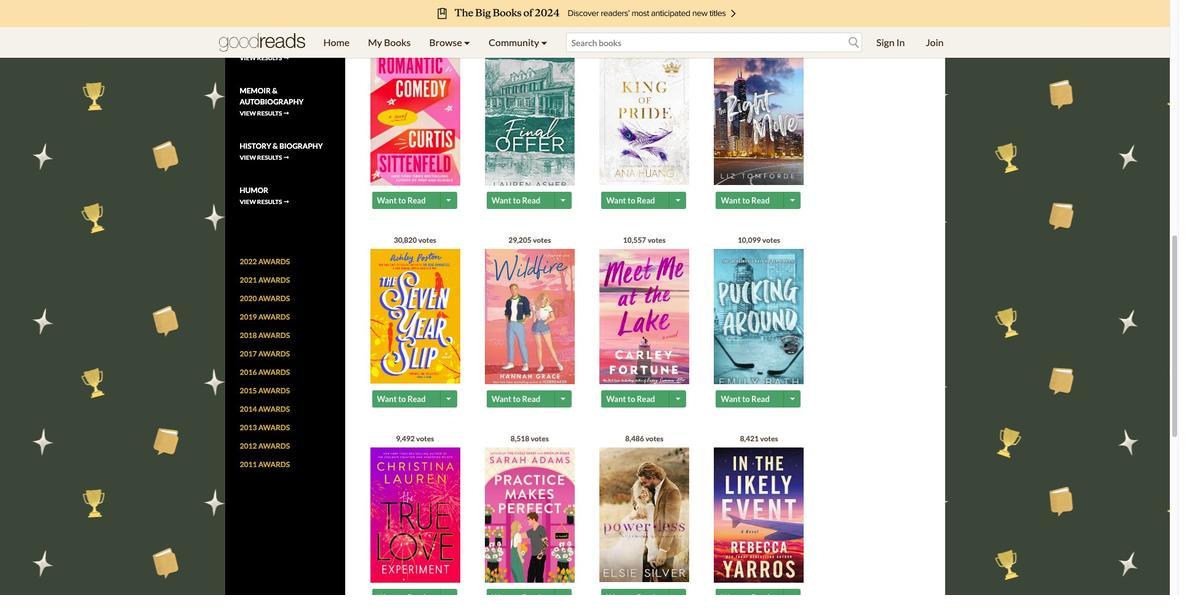 Task type: locate. For each thing, give the bounding box(es) containing it.
to up 8,421
[[742, 395, 750, 404]]

to up the 29,205
[[513, 196, 521, 206]]

& right history
[[273, 142, 278, 151]]

→ down biography
[[283, 154, 289, 161]]

powerless by elsie silver image
[[600, 448, 689, 583]]

advertisement element
[[829, 0, 928, 25]]

2019 awards
[[240, 313, 290, 322]]

Search for books to add to your shelves search field
[[566, 33, 862, 52]]

awards for 2012 awards
[[258, 442, 290, 451]]

want to read up 8,421
[[721, 395, 770, 404]]

want up the 10,099
[[721, 196, 741, 206]]

view inside humor view results →
[[240, 198, 256, 206]]

to up "8,518"
[[513, 395, 521, 404]]

awards up 2014 awards
[[258, 387, 290, 396]]

to up the 10,099
[[742, 196, 750, 206]]

in
[[897, 36, 905, 48]]

awards down 2020 awards
[[258, 313, 290, 322]]

read
[[408, 196, 426, 206], [522, 196, 541, 206], [637, 196, 655, 206], [752, 196, 770, 206], [408, 395, 426, 404], [522, 395, 541, 404], [637, 395, 655, 404], [752, 395, 770, 404]]

votes right 9,492
[[416, 435, 434, 444]]

want to read button for 39,178
[[372, 192, 442, 209]]

want to read up 8,486
[[606, 395, 655, 404]]

1 awards from the top
[[258, 257, 290, 267]]

read for 37,873
[[522, 196, 541, 206]]

2 results from the top
[[257, 110, 282, 117]]

sign in
[[876, 36, 905, 48]]

want to read button for 10,557
[[601, 391, 671, 408]]

2 ▾ from the left
[[541, 36, 548, 48]]

votes for 29,205 votes
[[533, 236, 551, 245]]

votes right the 10,099
[[762, 236, 781, 245]]

nonfiction
[[240, 42, 286, 51]]

6 awards from the top
[[258, 350, 290, 359]]

1 → from the top
[[283, 54, 289, 62]]

→ down history & biography view results →
[[283, 198, 289, 206]]

browse
[[429, 36, 462, 48]]

to up 9,492
[[398, 395, 406, 404]]

1 view from the top
[[240, 54, 256, 62]]

want to read button up the 29,205
[[487, 192, 556, 209]]

the seven year slip by ashley poston image
[[370, 249, 460, 384]]

4 awards from the top
[[258, 313, 290, 322]]

history & biography view results →
[[240, 142, 323, 161]]

king of pride by ana huang image
[[600, 51, 689, 185]]

read up 8,518 votes
[[522, 395, 541, 404]]

awards for 2016 awards
[[258, 368, 290, 378]]

to up 10,557
[[628, 196, 635, 206]]

& for history
[[273, 142, 278, 151]]

→ inside nonfiction view results →
[[283, 54, 289, 62]]

read for 30,820
[[408, 395, 426, 404]]

view down nonfiction
[[240, 54, 256, 62]]

read up 8,486 votes
[[637, 395, 655, 404]]

read up 10,557 votes
[[637, 196, 655, 206]]

results down autobiography at the top
[[257, 110, 282, 117]]

votes for 8,486 votes
[[646, 435, 664, 444]]

read up 29,205 votes
[[522, 196, 541, 206]]

awards for 2011 awards
[[258, 461, 290, 470]]

2022 awards link
[[240, 257, 290, 267]]

want to read button up the 10,099
[[716, 192, 786, 209]]

awards for 2018 awards
[[258, 331, 290, 341]]

view down humor
[[240, 198, 256, 206]]

read up 30,820 votes
[[408, 196, 426, 206]]

want to read up the 10,099
[[721, 196, 770, 206]]

votes right 30,820
[[418, 236, 436, 245]]

to for 37,653 votes
[[628, 196, 635, 206]]

memoir
[[240, 86, 271, 96]]

want to read for 37,653 votes
[[606, 196, 655, 206]]

→ down autobiography at the top
[[283, 110, 289, 117]]

votes right 8,486
[[646, 435, 664, 444]]

votes right 36,246
[[762, 37, 781, 46]]

want up 30,820
[[377, 196, 397, 206]]

read up 9,492 votes at the bottom left of the page
[[408, 395, 426, 404]]

want to read button for 30,820
[[372, 391, 442, 408]]

→ down nonfiction
[[283, 54, 289, 62]]

awards down 2017 awards at the bottom
[[258, 368, 290, 378]]

read for 36,246
[[752, 196, 770, 206]]

to
[[398, 196, 406, 206], [513, 196, 521, 206], [628, 196, 635, 206], [742, 196, 750, 206], [398, 395, 406, 404], [513, 395, 521, 404], [628, 395, 635, 404], [742, 395, 750, 404]]

votes right 8,421
[[760, 435, 778, 444]]

votes for 36,246 votes
[[762, 37, 781, 46]]

awards up 2019 awards link
[[258, 294, 290, 304]]

want to read up 30,820
[[377, 196, 426, 206]]

view
[[240, 54, 256, 62], [240, 110, 256, 117], [240, 154, 256, 161], [240, 198, 256, 206]]

37,873 votes
[[509, 37, 551, 46]]

2019
[[240, 313, 257, 322]]

to for 29,205 votes
[[513, 395, 521, 404]]

join link
[[917, 27, 953, 58]]

▾ right 37,873
[[541, 36, 548, 48]]

results inside memoir & autobiography view results →
[[257, 110, 282, 117]]

view down history
[[240, 154, 256, 161]]

votes for 39,178 votes
[[418, 37, 436, 46]]

want to read button up 8,486
[[601, 391, 671, 408]]

1 results from the top
[[257, 54, 282, 62]]

10,099 votes
[[738, 236, 781, 245]]

11 awards from the top
[[258, 442, 290, 451]]

&
[[272, 86, 277, 96], [273, 142, 278, 151]]

want
[[377, 196, 397, 206], [492, 196, 512, 206], [606, 196, 626, 206], [721, 196, 741, 206], [377, 395, 397, 404], [492, 395, 512, 404], [606, 395, 626, 404], [721, 395, 741, 404]]

4 → from the top
[[283, 198, 289, 206]]

votes for 37,873 votes
[[533, 37, 551, 46]]

0 vertical spatial &
[[272, 86, 277, 96]]

2015 awards link
[[240, 387, 290, 396]]

want to read
[[377, 196, 426, 206], [492, 196, 541, 206], [606, 196, 655, 206], [721, 196, 770, 206], [377, 395, 426, 404], [492, 395, 541, 404], [606, 395, 655, 404], [721, 395, 770, 404]]

want up 8,486
[[606, 395, 626, 404]]

want to read for 10,099 votes
[[721, 395, 770, 404]]

results down humor
[[257, 198, 282, 206]]

4 view from the top
[[240, 198, 256, 206]]

books
[[384, 36, 411, 48]]

37,653 votes
[[623, 37, 666, 46]]

want for 39,178
[[377, 196, 397, 206]]

view inside history & biography view results →
[[240, 154, 256, 161]]

awards down 2012 awards
[[258, 461, 290, 470]]

want to read button up 30,820
[[372, 192, 442, 209]]

30,820
[[394, 236, 417, 245]]

results down nonfiction
[[257, 54, 282, 62]]

want to read button up 10,557
[[601, 192, 671, 209]]

in the likely event by rebecca yarros image
[[714, 448, 804, 587]]

awards down "2013 awards"
[[258, 442, 290, 451]]

votes for 30,820 votes
[[418, 236, 436, 245]]

autobiography
[[240, 97, 304, 107]]

awards down 2018 awards link
[[258, 350, 290, 359]]

1 ▾ from the left
[[464, 36, 470, 48]]

2014 awards link
[[240, 405, 290, 414]]

29,205 votes
[[509, 236, 551, 245]]

10 awards from the top
[[258, 424, 290, 433]]

read for 10,099
[[752, 395, 770, 404]]

wildfire by hannah  grace image
[[485, 249, 575, 389]]

▾ right browse
[[464, 36, 470, 48]]

votes right 10,557
[[648, 236, 666, 245]]

awards up 2021 awards link
[[258, 257, 290, 267]]

awards down 2014 awards
[[258, 424, 290, 433]]

7 awards from the top
[[258, 368, 290, 378]]

awards up 2013 awards link
[[258, 405, 290, 414]]

community ▾ button
[[480, 27, 557, 58]]

community
[[489, 36, 539, 48]]

votes right "8,518"
[[531, 435, 549, 444]]

10,557
[[623, 236, 646, 245]]

awards up the 2017 awards link
[[258, 331, 290, 341]]

read up 8,421 votes
[[752, 395, 770, 404]]

3 view from the top
[[240, 154, 256, 161]]

results down history
[[257, 154, 282, 161]]

want to read button
[[372, 192, 442, 209], [487, 192, 556, 209], [601, 192, 671, 209], [716, 192, 786, 209], [372, 391, 442, 408], [487, 391, 556, 408], [601, 391, 671, 408], [716, 391, 786, 408]]

8,518 votes
[[511, 435, 549, 444]]

votes right the 29,205
[[533, 236, 551, 245]]

2 awards from the top
[[258, 276, 290, 285]]

want up 10,557
[[606, 196, 626, 206]]

menu
[[314, 27, 557, 58]]

want up "8,518"
[[492, 395, 512, 404]]

2 view from the top
[[240, 110, 256, 117]]

view inside nonfiction view results →
[[240, 54, 256, 62]]

home link
[[314, 27, 359, 58]]

want to read up the 29,205
[[492, 196, 541, 206]]

2020 awards link
[[240, 294, 290, 304]]

8,421
[[740, 435, 759, 444]]

3 awards from the top
[[258, 294, 290, 304]]

want up 8,421
[[721, 395, 741, 404]]

0 horizontal spatial ▾
[[464, 36, 470, 48]]

results
[[257, 54, 282, 62], [257, 110, 282, 117], [257, 154, 282, 161], [257, 198, 282, 206]]

votes right 37,653
[[648, 37, 666, 46]]

read up 10,099 votes
[[752, 196, 770, 206]]

biography
[[279, 142, 323, 151]]

awards for 2014 awards
[[258, 405, 290, 414]]

votes for 10,099 votes
[[762, 236, 781, 245]]

home
[[323, 36, 350, 48]]

2020
[[240, 294, 257, 304]]

12 awards from the top
[[258, 461, 290, 470]]

humor view results →
[[240, 186, 289, 206]]

awards up 2020 awards link on the left
[[258, 276, 290, 285]]

want to read up "8,518"
[[492, 395, 541, 404]]

votes
[[418, 37, 436, 46], [533, 37, 551, 46], [648, 37, 666, 46], [762, 37, 781, 46], [418, 236, 436, 245], [533, 236, 551, 245], [648, 236, 666, 245], [762, 236, 781, 245], [416, 435, 434, 444], [531, 435, 549, 444], [646, 435, 664, 444], [760, 435, 778, 444]]

→ inside humor view results →
[[283, 198, 289, 206]]

want to read for 37,873 votes
[[492, 196, 541, 206]]

votes for 8,518 votes
[[531, 435, 549, 444]]

▾
[[464, 36, 470, 48], [541, 36, 548, 48]]

& up autobiography at the top
[[272, 86, 277, 96]]

want up 9,492
[[377, 395, 397, 404]]

3 → from the top
[[283, 154, 289, 161]]

want up the 29,205
[[492, 196, 512, 206]]

want to read for 36,246 votes
[[721, 196, 770, 206]]

1 horizontal spatial ▾
[[541, 36, 548, 48]]

practice makes perfect by sarah       adams image
[[485, 448, 575, 586]]

8 awards from the top
[[258, 387, 290, 396]]

to up 8,486
[[628, 395, 635, 404]]

2020 awards
[[240, 294, 290, 304]]

2011 awards
[[240, 461, 290, 470]]

awards for 2022 awards
[[258, 257, 290, 267]]

2013
[[240, 424, 257, 433]]

4 results from the top
[[257, 198, 282, 206]]

humor
[[240, 186, 268, 195]]

2 → from the top
[[283, 110, 289, 117]]

want to read up 9,492
[[377, 395, 426, 404]]

want to read button up "8,518"
[[487, 391, 556, 408]]

2015
[[240, 387, 257, 396]]

want to read button up 8,421
[[716, 391, 786, 408]]

5 awards from the top
[[258, 331, 290, 341]]

& inside memoir & autobiography view results →
[[272, 86, 277, 96]]

to for 37,873 votes
[[513, 196, 521, 206]]

votes for 9,492 votes
[[416, 435, 434, 444]]

want for 36,246
[[721, 196, 741, 206]]

read for 10,557
[[637, 395, 655, 404]]

browse ▾
[[429, 36, 470, 48]]

my books
[[368, 36, 411, 48]]

to up 30,820
[[398, 196, 406, 206]]

9 awards from the top
[[258, 405, 290, 414]]

votes right '39,178'
[[418, 37, 436, 46]]

results inside humor view results →
[[257, 198, 282, 206]]

view down memoir
[[240, 110, 256, 117]]

2017
[[240, 350, 257, 359]]

1 vertical spatial &
[[273, 142, 278, 151]]

want to read up 10,557
[[606, 196, 655, 206]]

→
[[283, 54, 289, 62], [283, 110, 289, 117], [283, 154, 289, 161], [283, 198, 289, 206]]

votes right 37,873
[[533, 37, 551, 46]]

want to read button up 9,492
[[372, 391, 442, 408]]

want to read button for 36,246
[[716, 192, 786, 209]]

want for 37,873
[[492, 196, 512, 206]]

30,820 votes
[[394, 236, 436, 245]]

3 results from the top
[[257, 154, 282, 161]]

& inside history & biography view results →
[[273, 142, 278, 151]]

36,246 votes
[[738, 37, 781, 46]]

the most anticipated books of 2024 image
[[93, 0, 1077, 27]]

2013 awards
[[240, 424, 290, 433]]

8,518
[[511, 435, 530, 444]]

want to read for 29,205 votes
[[492, 395, 541, 404]]

→ inside history & biography view results →
[[283, 154, 289, 161]]

want to read for 30,820 votes
[[377, 395, 426, 404]]

▾ inside dropdown button
[[464, 36, 470, 48]]

2018 awards link
[[240, 331, 290, 341]]

▾ inside dropdown button
[[541, 36, 548, 48]]

awards
[[258, 257, 290, 267], [258, 276, 290, 285], [258, 294, 290, 304], [258, 313, 290, 322], [258, 331, 290, 341], [258, 350, 290, 359], [258, 368, 290, 378], [258, 387, 290, 396], [258, 405, 290, 414], [258, 424, 290, 433], [258, 442, 290, 451], [258, 461, 290, 470]]



Task type: describe. For each thing, give the bounding box(es) containing it.
29,205
[[509, 236, 532, 245]]

memoir & autobiography view results →
[[240, 86, 304, 117]]

results inside history & biography view results →
[[257, 154, 282, 161]]

2016 awards
[[240, 368, 290, 378]]

2012 awards
[[240, 442, 290, 451]]

Search books text field
[[566, 33, 862, 52]]

awards for 2021 awards
[[258, 276, 290, 285]]

▾ for browse ▾
[[464, 36, 470, 48]]

to for 30,820 votes
[[398, 395, 406, 404]]

my books link
[[359, 27, 420, 58]]

& for memoir
[[272, 86, 277, 96]]

want to read button for 29,205
[[487, 391, 556, 408]]

2012
[[240, 442, 257, 451]]

to for 10,557 votes
[[628, 395, 635, 404]]

37,873
[[509, 37, 532, 46]]

10,099
[[738, 236, 761, 245]]

2018
[[240, 331, 257, 341]]

to for 39,178 votes
[[398, 196, 406, 206]]

want to read for 39,178 votes
[[377, 196, 426, 206]]

want for 10,557
[[606, 395, 626, 404]]

2021
[[240, 276, 257, 285]]

2014 awards
[[240, 405, 290, 414]]

sign
[[876, 36, 895, 48]]

want for 37,653
[[606, 196, 626, 206]]

pucking around by emily rath image
[[714, 249, 804, 393]]

awards for 2020 awards
[[258, 294, 290, 304]]

8,421 votes
[[740, 435, 778, 444]]

browse ▾ button
[[420, 27, 480, 58]]

2013 awards link
[[240, 424, 290, 433]]

meet me at the lake by carley fortune image
[[600, 249, 689, 388]]

2021 awards link
[[240, 276, 290, 285]]

awards for 2015 awards
[[258, 387, 290, 396]]

want for 29,205
[[492, 395, 512, 404]]

read for 39,178
[[408, 196, 426, 206]]

read for 37,653
[[637, 196, 655, 206]]

37,653
[[623, 37, 646, 46]]

want for 30,820
[[377, 395, 397, 404]]

2022 awards
[[240, 257, 290, 267]]

2015 awards
[[240, 387, 290, 396]]

awards for 2019 awards
[[258, 313, 290, 322]]

2011 awards link
[[240, 461, 290, 470]]

final offer by lauren asher image
[[485, 51, 575, 194]]

nonfiction view results →
[[240, 42, 289, 62]]

votes for 10,557 votes
[[648, 236, 666, 245]]

39,178 votes
[[394, 37, 436, 46]]

2018 awards
[[240, 331, 290, 341]]

2016
[[240, 368, 257, 378]]

8,486
[[625, 435, 644, 444]]

the right move by liz tomforde image
[[714, 51, 804, 185]]

2014
[[240, 405, 257, 414]]

2012 awards link
[[240, 442, 290, 451]]

2011
[[240, 461, 257, 470]]

want to read button for 10,099
[[716, 391, 786, 408]]

2021 awards
[[240, 276, 290, 285]]

awards for 2017 awards
[[258, 350, 290, 359]]

history
[[240, 142, 271, 151]]

8,486 votes
[[625, 435, 664, 444]]

results inside nonfiction view results →
[[257, 54, 282, 62]]

my
[[368, 36, 382, 48]]

9,492 votes
[[396, 435, 434, 444]]

want to read for 10,557 votes
[[606, 395, 655, 404]]

to for 10,099 votes
[[742, 395, 750, 404]]

awards for 2013 awards
[[258, 424, 290, 433]]

want for 10,099
[[721, 395, 741, 404]]

want to read button for 37,653
[[601, 192, 671, 209]]

39,178
[[394, 37, 417, 46]]

sign in link
[[867, 27, 914, 58]]

menu containing home
[[314, 27, 557, 58]]

36,246
[[738, 37, 761, 46]]

2022
[[240, 257, 257, 267]]

votes for 37,653 votes
[[648, 37, 666, 46]]

votes for 8,421 votes
[[760, 435, 778, 444]]

join
[[926, 36, 944, 48]]

▾ for community ▾
[[541, 36, 548, 48]]

2017 awards
[[240, 350, 290, 359]]

9,492
[[396, 435, 415, 444]]

community ▾
[[489, 36, 548, 48]]

2016 awards link
[[240, 368, 290, 378]]

read for 29,205
[[522, 395, 541, 404]]

to for 36,246 votes
[[742, 196, 750, 206]]

romantic comedy by curtis sittenfeld image
[[370, 51, 460, 186]]

2019 awards link
[[240, 313, 290, 322]]

10,557 votes
[[623, 236, 666, 245]]

want to read button for 37,873
[[487, 192, 556, 209]]

view inside memoir & autobiography view results →
[[240, 110, 256, 117]]

the true love experiment by christina lauren image
[[370, 448, 460, 585]]

2017 awards link
[[240, 350, 290, 359]]

→ inside memoir & autobiography view results →
[[283, 110, 289, 117]]



Task type: vqa. For each thing, say whether or not it's contained in the screenshot.
votes associated with 37,653 votes
yes



